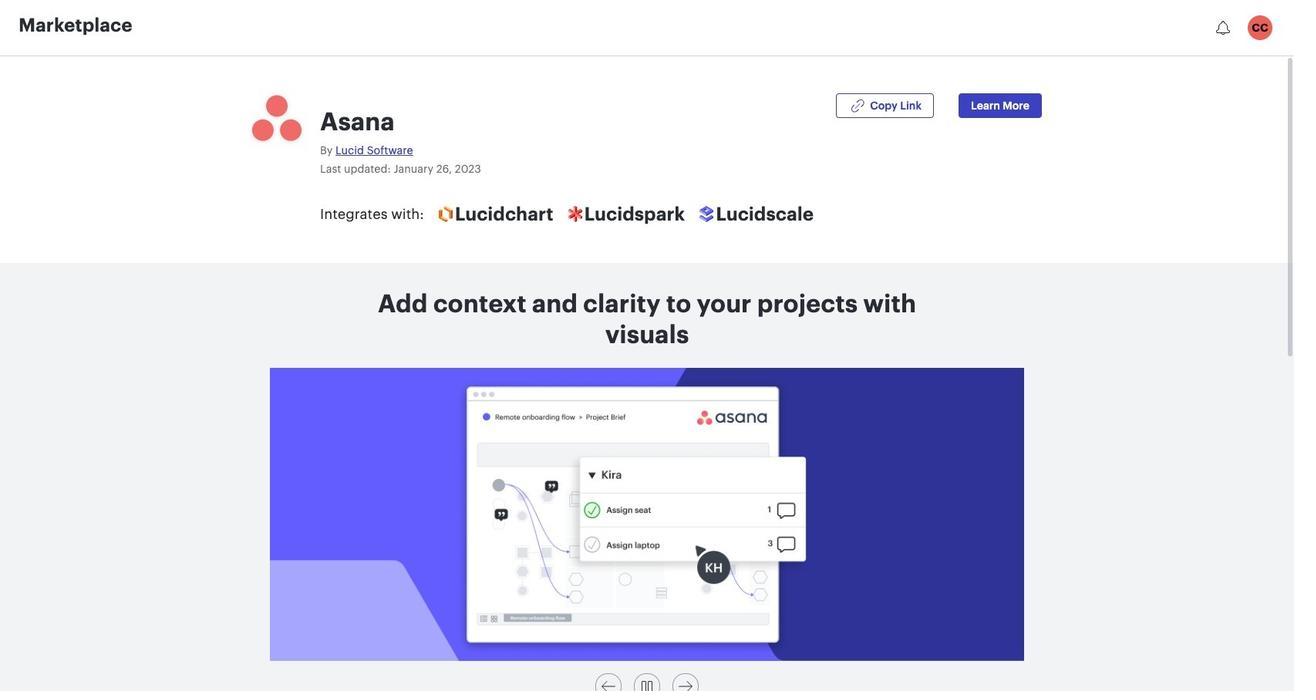 Task type: locate. For each thing, give the bounding box(es) containing it.
lucidspark element
[[584, 201, 685, 226]]

logo for asana image
[[252, 93, 302, 143]]

lucidchart element
[[455, 201, 553, 226]]

lucidscale element
[[716, 201, 814, 226]]

list box
[[223, 368, 1071, 691]]



Task type: vqa. For each thing, say whether or not it's contained in the screenshot.
Lucidspark element
yes



Task type: describe. For each thing, give the bounding box(es) containing it.
integrates with: element
[[320, 204, 424, 223]]



